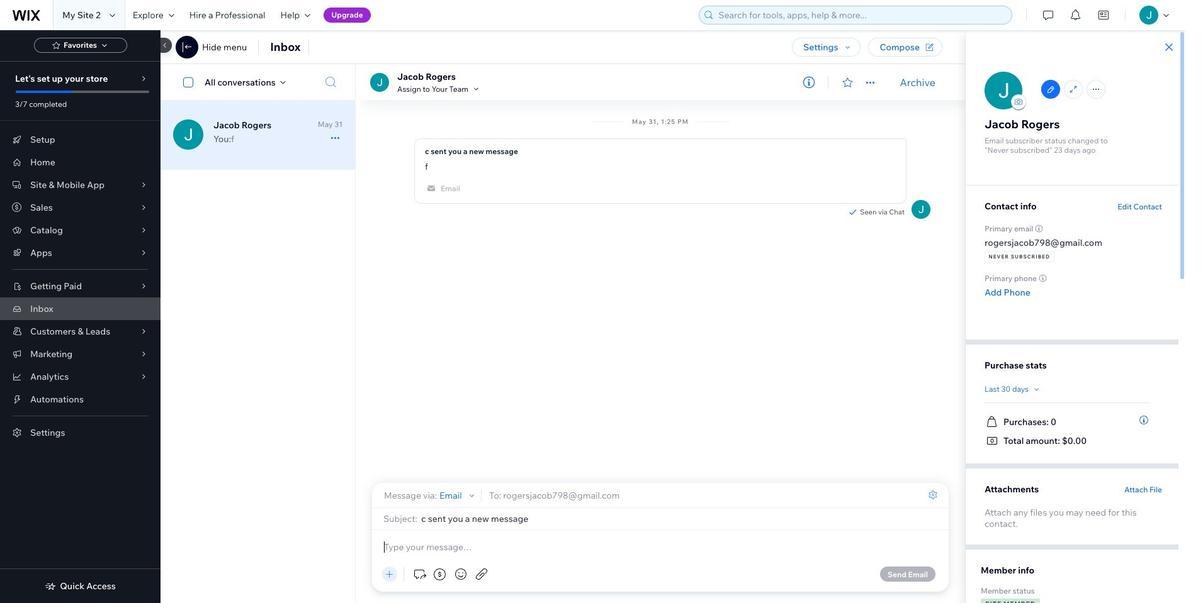 Task type: describe. For each thing, give the bounding box(es) containing it.
sidebar element
[[0, 30, 172, 604]]

files image
[[474, 567, 489, 583]]

chat messages log
[[356, 100, 965, 484]]



Task type: locate. For each thing, give the bounding box(es) containing it.
jacob rogers image inside chat messages log
[[912, 200, 931, 219]]

None field
[[421, 514, 939, 525]]

Type your message. Hit enter to submit. text field
[[382, 541, 939, 555]]

None checkbox
[[176, 75, 205, 90]]

jacob rogers image
[[985, 72, 1023, 110], [370, 73, 389, 92], [173, 120, 203, 150], [912, 200, 931, 219]]

Search for tools, apps, help & more... field
[[715, 6, 1008, 24]]

saved replies image
[[412, 567, 427, 583]]

emojis image
[[453, 567, 469, 583]]



